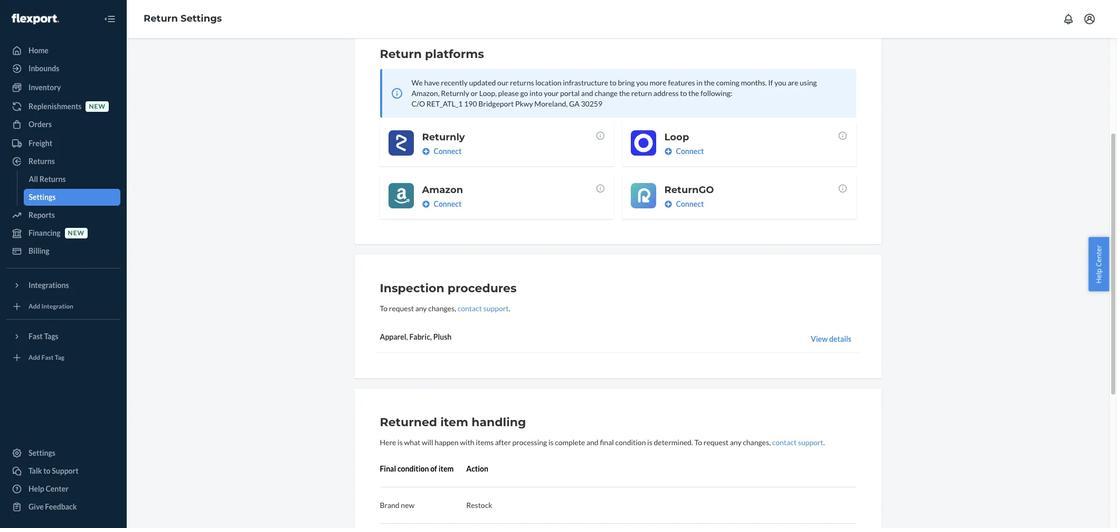 Task type: describe. For each thing, give the bounding box(es) containing it.
if
[[769, 78, 774, 87]]

1 is from the left
[[398, 438, 403, 447]]

1 vertical spatial to
[[695, 438, 703, 447]]

final condition of item
[[380, 465, 454, 474]]

0 horizontal spatial center
[[46, 485, 69, 494]]

determined.
[[654, 438, 694, 447]]

add for add integration
[[29, 303, 40, 311]]

bring
[[618, 78, 635, 87]]

fast tags
[[29, 332, 59, 341]]

all
[[29, 175, 38, 184]]

connect button for amazon
[[422, 199, 462, 210]]

new for financing
[[68, 229, 85, 237]]

ret_atl_1
[[427, 99, 463, 108]]

connect button for loop
[[665, 146, 704, 157]]

all returns
[[29, 175, 66, 184]]

return settings link
[[144, 13, 222, 24]]

billing
[[29, 247, 49, 256]]

1 horizontal spatial request
[[704, 438, 729, 447]]

orders link
[[6, 116, 120, 133]]

final
[[380, 465, 396, 474]]

1 vertical spatial settings
[[29, 193, 56, 202]]

help center inside button
[[1095, 245, 1104, 284]]

more
[[650, 78, 667, 87]]

moreland,
[[535, 99, 568, 108]]

procedures
[[448, 282, 517, 296]]

view
[[811, 335, 828, 344]]

new for replenishments
[[89, 103, 106, 111]]

contact support link for returned item handling
[[773, 438, 824, 447]]

help center link
[[6, 481, 120, 498]]

action
[[467, 465, 489, 474]]

fast tags button
[[6, 329, 120, 345]]

following:
[[701, 89, 733, 98]]

plus circle image inside connect link
[[665, 201, 672, 208]]

and inside we have recently updated our returns location infrastructure to bring you more features in the coming months. if you are using amazon, returnly or loop, please go into your portal and change the return address to the following: c/o ret_atl_1 190 bridgeport pkwy moreland, ga 30259
[[582, 89, 594, 98]]

after
[[495, 438, 511, 447]]

integrations button
[[6, 277, 120, 294]]

will
[[422, 438, 433, 447]]

return for return platforms
[[380, 47, 422, 61]]

1 vertical spatial returns
[[39, 175, 66, 184]]

1 vertical spatial changes,
[[743, 438, 771, 447]]

add fast tag link
[[6, 350, 120, 367]]

location
[[536, 78, 562, 87]]

feedback
[[45, 503, 77, 512]]

replenishments
[[29, 102, 82, 111]]

pkwy
[[516, 99, 533, 108]]

we
[[412, 78, 423, 87]]

help inside button
[[1095, 269, 1104, 284]]

0 vertical spatial settings
[[181, 13, 222, 24]]

1 vertical spatial any
[[730, 438, 742, 447]]

bridgeport
[[479, 99, 514, 108]]

add fast tag
[[29, 354, 64, 362]]

infrastructure
[[563, 78, 609, 87]]

inventory link
[[6, 79, 120, 96]]

or
[[471, 89, 478, 98]]

fast inside fast tags dropdown button
[[29, 332, 43, 341]]

tags
[[44, 332, 59, 341]]

processing
[[513, 438, 547, 447]]

connect button for returnly
[[422, 146, 462, 157]]

0 horizontal spatial .
[[509, 304, 511, 313]]

plus circle image for returnly
[[422, 148, 430, 155]]

handling
[[472, 416, 526, 430]]

2 you from the left
[[775, 78, 787, 87]]

final
[[600, 438, 614, 447]]

change
[[595, 89, 618, 98]]

into
[[530, 89, 543, 98]]

return settings
[[144, 13, 222, 24]]

updated
[[469, 78, 496, 87]]

0 horizontal spatial help center
[[29, 485, 69, 494]]

talk
[[29, 467, 42, 476]]

tag
[[55, 354, 64, 362]]

return for return settings
[[144, 13, 178, 24]]

1 vertical spatial returnly
[[422, 132, 465, 143]]

inbounds link
[[6, 60, 120, 77]]

returnly inside we have recently updated our returns location infrastructure to bring you more features in the coming months. if you are using amazon, returnly or loop, please go into your portal and change the return address to the following: c/o ret_atl_1 190 bridgeport pkwy moreland, ga 30259
[[441, 89, 470, 98]]

features
[[668, 78, 696, 87]]

0 vertical spatial returns
[[29, 157, 55, 166]]

here is what will happen with items after processing is complete and final condition is determined. to request any changes, contact support .
[[380, 438, 825, 447]]

reports
[[29, 211, 55, 220]]

open notifications image
[[1063, 13, 1076, 25]]

amazon
[[422, 184, 463, 196]]

center inside button
[[1095, 245, 1104, 267]]

1 vertical spatial and
[[587, 438, 599, 447]]

platforms
[[425, 47, 484, 61]]

months.
[[741, 78, 767, 87]]

plus circle image for loop
[[665, 148, 672, 155]]

1 horizontal spatial .
[[824, 438, 825, 447]]

help center button
[[1090, 237, 1110, 292]]

orders
[[29, 120, 52, 129]]

of
[[431, 465, 437, 474]]

c/o
[[412, 99, 425, 108]]

talk to support button
[[6, 463, 120, 480]]

home link
[[6, 42, 120, 59]]

please
[[498, 89, 519, 98]]

add integration
[[29, 303, 73, 311]]

with
[[460, 438, 475, 447]]

0 horizontal spatial to
[[380, 304, 388, 313]]

go
[[521, 89, 528, 98]]

apparel, fabric, plush
[[380, 333, 452, 342]]

give
[[29, 503, 44, 512]]

your
[[544, 89, 559, 98]]

0 horizontal spatial support
[[484, 304, 509, 313]]

plush
[[434, 333, 452, 342]]

returns link
[[6, 153, 120, 170]]

home
[[29, 46, 49, 55]]

2 is from the left
[[549, 438, 554, 447]]

to request any changes, contact support .
[[380, 304, 511, 313]]

inventory
[[29, 83, 61, 92]]



Task type: vqa. For each thing, say whether or not it's contained in the screenshot.
middle NEW
yes



Task type: locate. For each thing, give the bounding box(es) containing it.
returns
[[510, 78, 534, 87]]

contact support link
[[458, 304, 509, 313], [773, 438, 824, 447]]

plus circle image for amazon
[[422, 201, 430, 208]]

returns right all
[[39, 175, 66, 184]]

2 add from the top
[[29, 354, 40, 362]]

0 vertical spatial support
[[484, 304, 509, 313]]

returns down freight
[[29, 157, 55, 166]]

happen
[[435, 438, 459, 447]]

0 horizontal spatial to
[[43, 467, 50, 476]]

0 horizontal spatial new
[[68, 229, 85, 237]]

fast
[[29, 332, 43, 341], [41, 354, 54, 362]]

1 vertical spatial add
[[29, 354, 40, 362]]

0 vertical spatial returnly
[[441, 89, 470, 98]]

request right determined.
[[704, 438, 729, 447]]

2 horizontal spatial is
[[648, 438, 653, 447]]

0 vertical spatial settings link
[[24, 189, 120, 206]]

plus circle image down "returngo"
[[665, 201, 672, 208]]

returns
[[29, 157, 55, 166], [39, 175, 66, 184]]

returnly down ret_atl_1 in the top of the page
[[422, 132, 465, 143]]

and
[[582, 89, 594, 98], [587, 438, 599, 447]]

0 vertical spatial changes,
[[429, 304, 456, 313]]

connect button down amazon
[[422, 199, 462, 210]]

0 vertical spatial center
[[1095, 245, 1104, 267]]

connect up amazon
[[434, 147, 462, 156]]

open account menu image
[[1084, 13, 1097, 25]]

condition left of
[[398, 465, 429, 474]]

restock
[[467, 501, 493, 510]]

details
[[830, 335, 852, 344]]

190
[[464, 99, 477, 108]]

1 horizontal spatial to
[[610, 78, 617, 87]]

0 vertical spatial to
[[610, 78, 617, 87]]

add left integration
[[29, 303, 40, 311]]

item right of
[[439, 465, 454, 474]]

1 horizontal spatial is
[[549, 438, 554, 447]]

you right if
[[775, 78, 787, 87]]

0 vertical spatial to
[[380, 304, 388, 313]]

billing link
[[6, 243, 120, 260]]

1 vertical spatial help center
[[29, 485, 69, 494]]

0 vertical spatial help
[[1095, 269, 1104, 284]]

add
[[29, 303, 40, 311], [29, 354, 40, 362]]

connect button
[[422, 146, 462, 157], [665, 146, 704, 157], [422, 199, 462, 210]]

1 vertical spatial help
[[29, 485, 44, 494]]

1 vertical spatial .
[[824, 438, 825, 447]]

support
[[52, 467, 79, 476]]

returnly down recently
[[441, 89, 470, 98]]

0 horizontal spatial contact
[[458, 304, 482, 313]]

item up happen
[[441, 416, 469, 430]]

2 horizontal spatial new
[[401, 501, 415, 510]]

plus circle image down 'loop'
[[665, 148, 672, 155]]

0 vertical spatial item
[[441, 416, 469, 430]]

1 horizontal spatial to
[[695, 438, 703, 447]]

1 horizontal spatial center
[[1095, 245, 1104, 267]]

new down reports link
[[68, 229, 85, 237]]

the down bring
[[619, 89, 630, 98]]

1 horizontal spatial return
[[380, 47, 422, 61]]

close navigation image
[[104, 13, 116, 25]]

brand new
[[380, 501, 415, 510]]

connect for amazon
[[434, 200, 462, 209]]

new
[[89, 103, 106, 111], [68, 229, 85, 237], [401, 501, 415, 510]]

2 horizontal spatial the
[[704, 78, 715, 87]]

0 vertical spatial .
[[509, 304, 511, 313]]

0 vertical spatial contact
[[458, 304, 482, 313]]

0 vertical spatial request
[[389, 304, 414, 313]]

1 horizontal spatial help center
[[1095, 245, 1104, 284]]

new right brand
[[401, 501, 415, 510]]

integration
[[41, 303, 73, 311]]

0 vertical spatial help center
[[1095, 245, 1104, 284]]

the down in
[[689, 89, 700, 98]]

1 vertical spatial to
[[681, 89, 687, 98]]

connect button down 'loop'
[[665, 146, 704, 157]]

1 vertical spatial contact support link
[[773, 438, 824, 447]]

0 horizontal spatial return
[[144, 13, 178, 24]]

settings link down all returns link
[[24, 189, 120, 206]]

new up orders link
[[89, 103, 106, 111]]

is left the what
[[398, 438, 403, 447]]

return up we at the left top
[[380, 47, 422, 61]]

request
[[389, 304, 414, 313], [704, 438, 729, 447]]

plus circle image down amazon
[[422, 201, 430, 208]]

0 vertical spatial contact support link
[[458, 304, 509, 313]]

integrations
[[29, 281, 69, 290]]

amazon,
[[412, 89, 440, 98]]

0 vertical spatial new
[[89, 103, 106, 111]]

0 vertical spatial and
[[582, 89, 594, 98]]

connect button up amazon
[[422, 146, 462, 157]]

2 vertical spatial to
[[43, 467, 50, 476]]

1 vertical spatial new
[[68, 229, 85, 237]]

1 you from the left
[[637, 78, 649, 87]]

1 horizontal spatial contact support link
[[773, 438, 824, 447]]

0 horizontal spatial contact support link
[[458, 304, 509, 313]]

and left final
[[587, 438, 599, 447]]

1 horizontal spatial contact
[[773, 438, 797, 447]]

0 vertical spatial return
[[144, 13, 178, 24]]

apparel,
[[380, 333, 408, 342]]

contact support link for inspection procedures
[[458, 304, 509, 313]]

freight link
[[6, 135, 120, 152]]

1 horizontal spatial any
[[730, 438, 742, 447]]

1 horizontal spatial condition
[[616, 438, 646, 447]]

inspection procedures
[[380, 282, 517, 296]]

using
[[800, 78, 817, 87]]

return right close navigation icon
[[144, 13, 178, 24]]

condition right final
[[616, 438, 646, 447]]

30259
[[581, 99, 603, 108]]

1 vertical spatial settings link
[[6, 445, 120, 462]]

1 horizontal spatial support
[[799, 438, 824, 447]]

the right in
[[704, 78, 715, 87]]

is left complete
[[549, 438, 554, 447]]

1 vertical spatial contact
[[773, 438, 797, 447]]

to inside button
[[43, 467, 50, 476]]

.
[[509, 304, 511, 313], [824, 438, 825, 447]]

support
[[484, 304, 509, 313], [799, 438, 824, 447]]

request down inspection
[[389, 304, 414, 313]]

to down features
[[681, 89, 687, 98]]

2 vertical spatial new
[[401, 501, 415, 510]]

return
[[632, 89, 652, 98]]

2 vertical spatial settings
[[29, 449, 55, 458]]

1 vertical spatial condition
[[398, 465, 429, 474]]

1 vertical spatial request
[[704, 438, 729, 447]]

we have recently updated our returns location infrastructure to bring you more features in the coming months. if you are using amazon, returnly or loop, please go into your portal and change the return address to the following: c/o ret_atl_1 190 bridgeport pkwy moreland, ga 30259
[[412, 78, 817, 108]]

1 vertical spatial fast
[[41, 354, 54, 362]]

freight
[[29, 139, 52, 148]]

0 vertical spatial any
[[416, 304, 427, 313]]

view details
[[811, 335, 852, 344]]

view details button
[[811, 334, 852, 345]]

1 vertical spatial center
[[46, 485, 69, 494]]

0 horizontal spatial help
[[29, 485, 44, 494]]

0 vertical spatial fast
[[29, 332, 43, 341]]

add integration link
[[6, 298, 120, 315]]

returned item handling
[[380, 416, 526, 430]]

add for add fast tag
[[29, 354, 40, 362]]

0 horizontal spatial changes,
[[429, 304, 456, 313]]

2 horizontal spatial to
[[681, 89, 687, 98]]

connect
[[434, 147, 462, 156], [676, 147, 704, 156], [434, 200, 462, 209], [676, 200, 704, 209]]

1 horizontal spatial changes,
[[743, 438, 771, 447]]

our
[[498, 78, 509, 87]]

connect for returnly
[[434, 147, 462, 156]]

0 vertical spatial condition
[[616, 438, 646, 447]]

flexport logo image
[[12, 14, 59, 24]]

connect for loop
[[676, 147, 704, 156]]

contact
[[458, 304, 482, 313], [773, 438, 797, 447]]

returned
[[380, 416, 437, 430]]

condition
[[616, 438, 646, 447], [398, 465, 429, 474]]

complete
[[555, 438, 585, 447]]

portal
[[561, 89, 580, 98]]

address
[[654, 89, 679, 98]]

1 horizontal spatial the
[[689, 89, 700, 98]]

to up change at the right top of the page
[[610, 78, 617, 87]]

1 horizontal spatial help
[[1095, 269, 1104, 284]]

brand
[[380, 501, 400, 510]]

you up return at the top of page
[[637, 78, 649, 87]]

items
[[476, 438, 494, 447]]

0 horizontal spatial is
[[398, 438, 403, 447]]

to right determined.
[[695, 438, 703, 447]]

center
[[1095, 245, 1104, 267], [46, 485, 69, 494]]

plus circle image
[[422, 148, 430, 155], [665, 148, 672, 155], [422, 201, 430, 208], [665, 201, 672, 208]]

connect link
[[665, 199, 848, 210]]

is left determined.
[[648, 438, 653, 447]]

give feedback button
[[6, 499, 120, 516]]

1 horizontal spatial new
[[89, 103, 106, 111]]

item
[[441, 416, 469, 430], [439, 465, 454, 474]]

connect down amazon
[[434, 200, 462, 209]]

0 vertical spatial add
[[29, 303, 40, 311]]

0 horizontal spatial condition
[[398, 465, 429, 474]]

what
[[404, 438, 421, 447]]

financing
[[29, 229, 61, 238]]

1 horizontal spatial you
[[775, 78, 787, 87]]

fabric,
[[410, 333, 432, 342]]

have
[[425, 78, 440, 87]]

return platforms
[[380, 47, 484, 61]]

loop
[[665, 132, 690, 143]]

settings link up support at bottom
[[6, 445, 120, 462]]

and down "infrastructure"
[[582, 89, 594, 98]]

connect down 'loop'
[[676, 147, 704, 156]]

1 vertical spatial return
[[380, 47, 422, 61]]

0 horizontal spatial any
[[416, 304, 427, 313]]

inspection
[[380, 282, 445, 296]]

0 horizontal spatial you
[[637, 78, 649, 87]]

1 add from the top
[[29, 303, 40, 311]]

0 horizontal spatial the
[[619, 89, 630, 98]]

1 vertical spatial support
[[799, 438, 824, 447]]

add down fast tags
[[29, 354, 40, 362]]

to right the talk
[[43, 467, 50, 476]]

help center
[[1095, 245, 1104, 284], [29, 485, 69, 494]]

recently
[[441, 78, 468, 87]]

0 horizontal spatial request
[[389, 304, 414, 313]]

connect down "returngo"
[[676, 200, 704, 209]]

fast inside add fast tag link
[[41, 354, 54, 362]]

to
[[380, 304, 388, 313], [695, 438, 703, 447]]

fast left tag
[[41, 354, 54, 362]]

ga
[[569, 99, 580, 108]]

returngo
[[665, 184, 714, 196]]

1 vertical spatial item
[[439, 465, 454, 474]]

coming
[[717, 78, 740, 87]]

here
[[380, 438, 396, 447]]

3 is from the left
[[648, 438, 653, 447]]

plus circle image up amazon
[[422, 148, 430, 155]]

to up apparel,
[[380, 304, 388, 313]]

fast left 'tags'
[[29, 332, 43, 341]]



